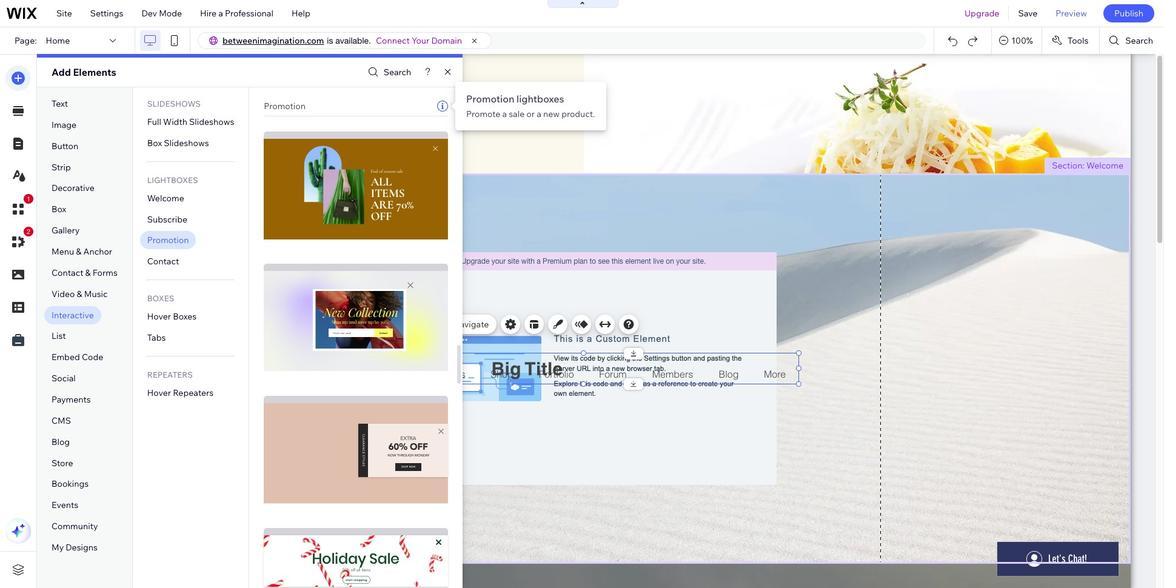Task type: locate. For each thing, give the bounding box(es) containing it.
contact down subscribe
[[147, 256, 179, 267]]

text
[[52, 98, 68, 109]]

your
[[412, 35, 430, 46]]

embed code
[[52, 352, 103, 363]]

welcome down lightboxes
[[147, 193, 184, 204]]

save
[[1019, 8, 1038, 19]]

2 vertical spatial menu
[[409, 344, 428, 353]]

2 horizontal spatial a
[[537, 109, 542, 119]]

0 horizontal spatial search
[[384, 67, 411, 78]]

slideshows down full width slideshows
[[164, 138, 209, 149]]

welcome
[[1087, 160, 1124, 171], [147, 193, 184, 204]]

is available. connect your domain
[[327, 35, 462, 46]]

contact for contact
[[147, 256, 179, 267]]

menu right manage
[[411, 319, 434, 330]]

designs
[[66, 542, 98, 553]]

search down publish button
[[1126, 35, 1154, 46]]

subscribe
[[147, 214, 187, 225]]

a right hire
[[219, 8, 223, 19]]

sale
[[509, 109, 525, 119]]

1 vertical spatial repeaters
[[173, 388, 214, 398]]

2 horizontal spatial promotion
[[466, 93, 515, 105]]

box up gallery
[[52, 204, 66, 215]]

hover for hover repeaters
[[147, 388, 171, 398]]

0 vertical spatial hover
[[147, 311, 171, 322]]

slideshows
[[147, 99, 201, 109], [189, 116, 234, 127], [164, 138, 209, 149]]

&
[[76, 246, 82, 257], [85, 267, 91, 278], [77, 289, 82, 299]]

& for menu
[[76, 246, 82, 257]]

1 vertical spatial box
[[52, 204, 66, 215]]

a
[[219, 8, 223, 19], [502, 109, 507, 119], [537, 109, 542, 119]]

store
[[52, 458, 73, 469]]

slideshows right width
[[189, 116, 234, 127]]

0 horizontal spatial contact
[[52, 267, 83, 278]]

lightboxes
[[147, 175, 198, 185]]

1 horizontal spatial contact
[[147, 256, 179, 267]]

2 button
[[5, 227, 33, 255]]

hover down tabs
[[147, 388, 171, 398]]

search
[[1126, 35, 1154, 46], [384, 67, 411, 78]]

contact up video
[[52, 267, 83, 278]]

dev mode
[[142, 8, 182, 19]]

music
[[84, 289, 108, 299]]

save button
[[1010, 0, 1047, 27]]

a left sale
[[502, 109, 507, 119]]

100%
[[1012, 35, 1034, 46]]

tools button
[[1043, 27, 1100, 54]]

2 hover from the top
[[147, 388, 171, 398]]

box for box slideshows
[[147, 138, 162, 149]]

menu
[[52, 246, 74, 257], [411, 319, 434, 330], [409, 344, 428, 353]]

hire
[[200, 8, 217, 19]]

0 vertical spatial search button
[[1101, 27, 1165, 54]]

1 vertical spatial &
[[85, 267, 91, 278]]

hover repeaters
[[147, 388, 214, 398]]

button
[[52, 141, 78, 151]]

hover
[[147, 311, 171, 322], [147, 388, 171, 398]]

1 vertical spatial menu
[[411, 319, 434, 330]]

& for contact
[[85, 267, 91, 278]]

video
[[52, 289, 75, 299]]

0 horizontal spatial box
[[52, 204, 66, 215]]

promotion lightboxes promote a sale or a new product.
[[466, 93, 595, 119]]

1 hover from the top
[[147, 311, 171, 322]]

welcome right section:
[[1087, 160, 1124, 171]]

menu down manage menu
[[409, 344, 428, 353]]

box down full
[[147, 138, 162, 149]]

& right video
[[77, 289, 82, 299]]

1 vertical spatial welcome
[[147, 193, 184, 204]]

dev
[[142, 8, 157, 19]]

full
[[147, 116, 161, 127]]

site
[[56, 8, 72, 19]]

1 vertical spatial search
[[384, 67, 411, 78]]

0 horizontal spatial welcome
[[147, 193, 184, 204]]

1 horizontal spatial welcome
[[1087, 160, 1124, 171]]

search button
[[1101, 27, 1165, 54], [365, 63, 411, 81]]

2 vertical spatial &
[[77, 289, 82, 299]]

& for video
[[77, 289, 82, 299]]

section:
[[1053, 160, 1085, 171]]

bookings
[[52, 479, 89, 490]]

0 vertical spatial repeaters
[[147, 370, 193, 380]]

navigate
[[454, 319, 489, 330]]

video & music
[[52, 289, 108, 299]]

& left anchor
[[76, 246, 82, 257]]

embed
[[52, 352, 80, 363]]

repeaters
[[147, 370, 193, 380], [173, 388, 214, 398]]

contact
[[147, 256, 179, 267], [52, 267, 83, 278]]

menu down gallery
[[52, 246, 74, 257]]

payments
[[52, 394, 91, 405]]

hover up tabs
[[147, 311, 171, 322]]

1 vertical spatial hover
[[147, 388, 171, 398]]

hover boxes
[[147, 311, 197, 322]]

0 vertical spatial &
[[76, 246, 82, 257]]

0 vertical spatial box
[[147, 138, 162, 149]]

home
[[46, 35, 70, 46]]

search button down publish
[[1101, 27, 1165, 54]]

100% button
[[992, 27, 1042, 54]]

lightboxes
[[517, 93, 564, 105]]

slideshows up width
[[147, 99, 201, 109]]

image
[[52, 119, 77, 130]]

box
[[147, 138, 162, 149], [52, 204, 66, 215]]

tabs
[[147, 332, 166, 343]]

a right or
[[537, 109, 542, 119]]

add
[[52, 66, 71, 78]]

& left forms
[[85, 267, 91, 278]]

search button down connect
[[365, 63, 411, 81]]

available.
[[336, 36, 371, 45]]

boxes
[[147, 294, 174, 303], [173, 311, 197, 322]]

elements
[[73, 66, 116, 78]]

promotion inside promotion lightboxes promote a sale or a new product.
[[466, 93, 515, 105]]

0 vertical spatial search
[[1126, 35, 1154, 46]]

1 vertical spatial search button
[[365, 63, 411, 81]]

full width slideshows
[[147, 116, 234, 127]]

hover for hover boxes
[[147, 311, 171, 322]]

1 horizontal spatial box
[[147, 138, 162, 149]]

promotion
[[466, 93, 515, 105], [264, 101, 306, 112], [147, 235, 189, 246]]

search down is available. connect your domain
[[384, 67, 411, 78]]

0 vertical spatial boxes
[[147, 294, 174, 303]]

is
[[327, 36, 333, 45]]



Task type: describe. For each thing, give the bounding box(es) containing it.
domain
[[432, 35, 462, 46]]

hire a professional
[[200, 8, 273, 19]]

code
[[82, 352, 103, 363]]

product.
[[562, 109, 595, 119]]

blog
[[52, 437, 70, 447]]

1 vertical spatial slideshows
[[189, 116, 234, 127]]

tools
[[1068, 35, 1089, 46]]

list
[[52, 331, 66, 342]]

events
[[52, 500, 78, 511]]

new
[[543, 109, 560, 119]]

help
[[292, 8, 310, 19]]

1
[[27, 195, 30, 203]]

0 horizontal spatial search button
[[365, 63, 411, 81]]

interactive
[[52, 310, 94, 321]]

my
[[52, 542, 64, 553]]

anchor
[[83, 246, 112, 257]]

width
[[163, 116, 187, 127]]

or
[[527, 109, 535, 119]]

manage
[[377, 319, 409, 330]]

betweenimagination.com
[[223, 35, 324, 46]]

1 vertical spatial boxes
[[173, 311, 197, 322]]

my designs
[[52, 542, 98, 553]]

2
[[27, 228, 30, 235]]

2 vertical spatial slideshows
[[164, 138, 209, 149]]

box slideshows
[[147, 138, 209, 149]]

preview button
[[1047, 0, 1097, 27]]

section: welcome
[[1053, 160, 1124, 171]]

cms
[[52, 415, 71, 426]]

forms
[[93, 267, 118, 278]]

strip
[[52, 162, 71, 173]]

publish
[[1115, 8, 1144, 19]]

0 horizontal spatial a
[[219, 8, 223, 19]]

0 vertical spatial slideshows
[[147, 99, 201, 109]]

promote
[[466, 109, 501, 119]]

social
[[52, 373, 76, 384]]

decorative
[[52, 183, 95, 194]]

1 button
[[5, 194, 33, 222]]

community
[[52, 521, 98, 532]]

menu for horizontal menu
[[409, 344, 428, 353]]

contact for contact & forms
[[52, 267, 83, 278]]

connect
[[376, 35, 410, 46]]

1 horizontal spatial promotion
[[264, 101, 306, 112]]

add elements
[[52, 66, 116, 78]]

preview
[[1056, 8, 1088, 19]]

0 vertical spatial welcome
[[1087, 160, 1124, 171]]

menu & anchor
[[52, 246, 112, 257]]

1 horizontal spatial search button
[[1101, 27, 1165, 54]]

contact & forms
[[52, 267, 118, 278]]

1 horizontal spatial a
[[502, 109, 507, 119]]

horizontal menu
[[372, 344, 428, 353]]

0 horizontal spatial promotion
[[147, 235, 189, 246]]

publish button
[[1104, 4, 1155, 22]]

settings
[[90, 8, 123, 19]]

box for box
[[52, 204, 66, 215]]

menu for manage menu
[[411, 319, 434, 330]]

gallery
[[52, 225, 80, 236]]

0 vertical spatial menu
[[52, 246, 74, 257]]

horizontal
[[372, 344, 407, 353]]

professional
[[225, 8, 273, 19]]

mode
[[159, 8, 182, 19]]

upgrade
[[965, 8, 1000, 19]]

1 horizontal spatial search
[[1126, 35, 1154, 46]]

manage menu
[[377, 319, 434, 330]]



Task type: vqa. For each thing, say whether or not it's contained in the screenshot.
Strip
yes



